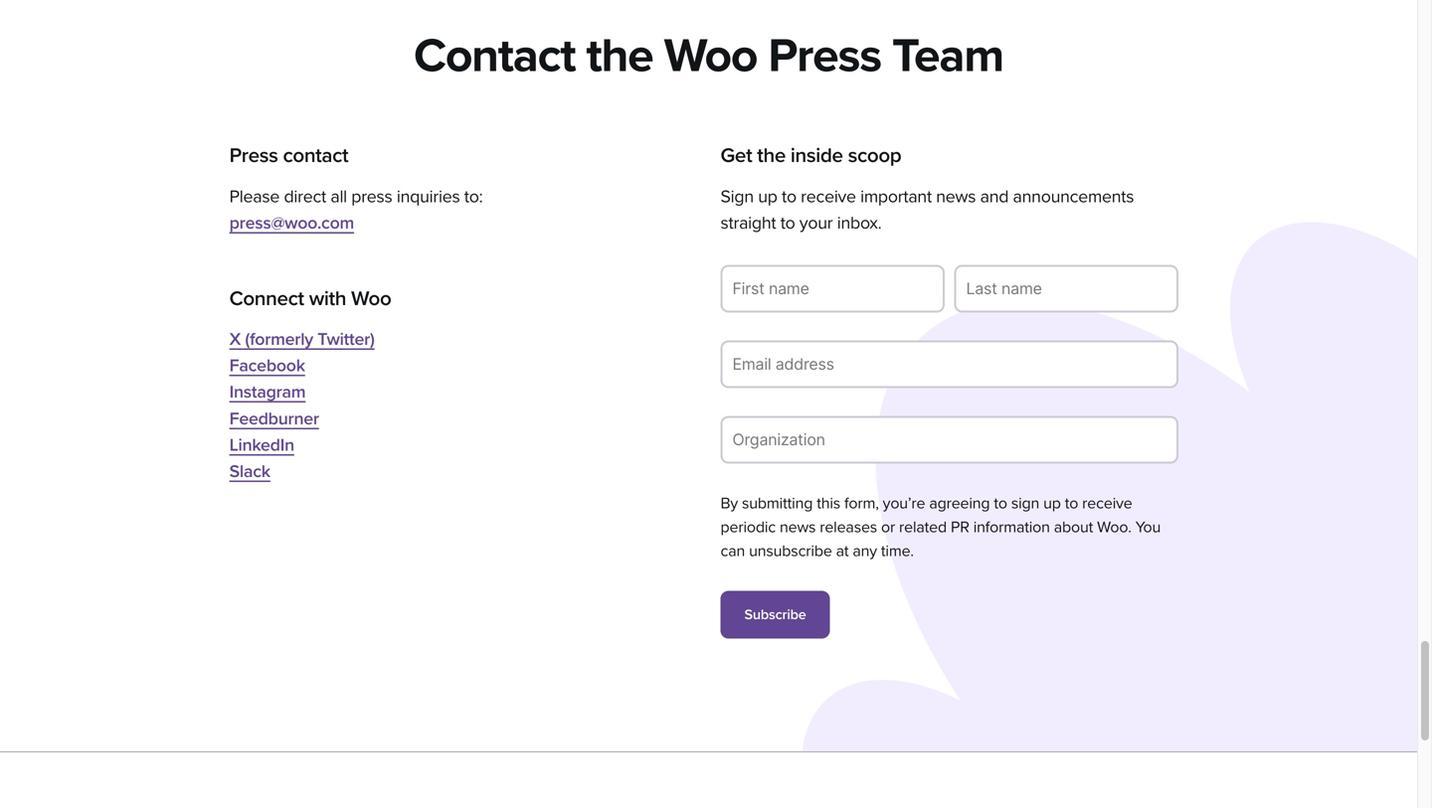 Task type: vqa. For each thing, say whether or not it's contained in the screenshot.
It'S
no



Task type: locate. For each thing, give the bounding box(es) containing it.
the
[[586, 27, 653, 84], [757, 143, 786, 168]]

to
[[782, 186, 797, 207], [781, 212, 795, 234], [994, 494, 1008, 513], [1065, 494, 1079, 513]]

sign up to receive important news and announcements straight to your inbox.
[[721, 186, 1134, 234]]

instagram link
[[229, 382, 306, 403]]

1 horizontal spatial news
[[936, 186, 976, 207]]

news up unsubscribe
[[780, 518, 816, 537]]

up
[[758, 186, 778, 207], [1044, 494, 1061, 513]]

up inside 'by submitting this form, you're agreeing to sign up to receive periodic news releases or related pr information about woo. you can unsubscribe at any time.'
[[1044, 494, 1061, 513]]

0 horizontal spatial press
[[229, 143, 278, 168]]

slack
[[229, 461, 270, 483]]

instagram
[[229, 382, 306, 403]]

0 horizontal spatial the
[[586, 27, 653, 84]]

1 vertical spatial up
[[1044, 494, 1061, 513]]

woo.
[[1097, 518, 1132, 537]]

with
[[309, 286, 346, 311]]

connect
[[229, 286, 304, 311]]

information
[[974, 518, 1050, 537]]

0 vertical spatial press
[[768, 27, 881, 84]]

you're
[[883, 494, 926, 513]]

(formerly
[[245, 329, 313, 350]]

0 vertical spatial news
[[936, 186, 976, 207]]

press
[[351, 186, 393, 207]]

linkedin link
[[229, 435, 294, 456]]

this
[[817, 494, 841, 513]]

1 vertical spatial receive
[[1083, 494, 1133, 513]]

1 horizontal spatial the
[[757, 143, 786, 168]]

receive up your
[[801, 186, 856, 207]]

news inside the sign up to receive important news and announcements straight to your inbox.
[[936, 186, 976, 207]]

press
[[768, 27, 881, 84], [229, 143, 278, 168]]

receive up woo.
[[1083, 494, 1133, 513]]

0 vertical spatial receive
[[801, 186, 856, 207]]

news left the "and" on the top right of page
[[936, 186, 976, 207]]

news
[[936, 186, 976, 207], [780, 518, 816, 537]]

press@woo.com link
[[229, 212, 354, 234]]

0 vertical spatial up
[[758, 186, 778, 207]]

and
[[981, 186, 1009, 207]]

0 horizontal spatial woo
[[351, 286, 391, 311]]

pr
[[951, 518, 970, 537]]

0 vertical spatial woo
[[664, 27, 757, 84]]

linkedin
[[229, 435, 294, 456]]

1 horizontal spatial receive
[[1083, 494, 1133, 513]]

please
[[229, 186, 280, 207]]

twitter)
[[318, 329, 375, 350]]

sign
[[721, 186, 754, 207]]

feedburner link
[[229, 408, 319, 430]]

any
[[853, 542, 877, 561]]

None submit
[[721, 591, 830, 639]]

press contact
[[229, 143, 348, 168]]

0 horizontal spatial receive
[[801, 186, 856, 207]]

1 vertical spatial woo
[[351, 286, 391, 311]]

0 horizontal spatial news
[[780, 518, 816, 537]]

0 horizontal spatial up
[[758, 186, 778, 207]]

form,
[[845, 494, 879, 513]]

receive
[[801, 186, 856, 207], [1083, 494, 1133, 513]]

slack link
[[229, 461, 270, 483]]

1 vertical spatial press
[[229, 143, 278, 168]]

1 horizontal spatial woo
[[664, 27, 757, 84]]

receive inside 'by submitting this form, you're agreeing to sign up to receive periodic news releases or related pr information about woo. you can unsubscribe at any time.'
[[1083, 494, 1133, 513]]

by submitting this form, you're agreeing to sign up to receive periodic news releases or related pr information about woo. you can unsubscribe at any time.
[[721, 494, 1161, 561]]

team
[[892, 27, 1004, 84]]

straight
[[721, 212, 776, 234]]

inquiries
[[397, 186, 460, 207]]

contact
[[283, 143, 348, 168]]

inside
[[791, 143, 843, 168]]

1 horizontal spatial up
[[1044, 494, 1061, 513]]

all
[[331, 186, 347, 207]]

1 vertical spatial news
[[780, 518, 816, 537]]

to left sign
[[994, 494, 1008, 513]]

related
[[899, 518, 947, 537]]

please direct all press inquiries to: press@woo.com
[[229, 186, 483, 234]]

First name text field
[[721, 265, 945, 313]]

sign
[[1012, 494, 1040, 513]]

at
[[836, 542, 849, 561]]

1 vertical spatial the
[[757, 143, 786, 168]]

woo
[[664, 27, 757, 84], [351, 286, 391, 311]]

0 vertical spatial the
[[586, 27, 653, 84]]

up inside the sign up to receive important news and announcements straight to your inbox.
[[758, 186, 778, 207]]



Task type: describe. For each thing, give the bounding box(es) containing it.
can
[[721, 542, 745, 561]]

contact the woo press team
[[414, 27, 1004, 84]]

announcements
[[1013, 186, 1134, 207]]

x (formerly twitter) facebook instagram feedburner linkedin slack
[[229, 329, 375, 483]]

press@woo.com
[[229, 212, 354, 234]]

contact
[[414, 27, 575, 84]]

to up about
[[1065, 494, 1079, 513]]

woo for the
[[664, 27, 757, 84]]

Email address text field
[[721, 341, 1179, 388]]

the for contact
[[586, 27, 653, 84]]

facebook link
[[229, 355, 305, 377]]

periodic
[[721, 518, 776, 537]]

scoop
[[848, 143, 902, 168]]

or
[[881, 518, 895, 537]]

agreeing
[[930, 494, 990, 513]]

to down get the inside scoop
[[782, 186, 797, 207]]

to left your
[[781, 212, 795, 234]]

get
[[721, 143, 752, 168]]

you
[[1136, 518, 1161, 537]]

Organization text field
[[721, 416, 1179, 464]]

receive inside the sign up to receive important news and announcements straight to your inbox.
[[801, 186, 856, 207]]

feedburner
[[229, 408, 319, 430]]

your
[[800, 212, 833, 234]]

submitting
[[742, 494, 813, 513]]

woo for with
[[351, 286, 391, 311]]

get the inside scoop
[[721, 143, 902, 168]]

facebook
[[229, 355, 305, 377]]

inbox.
[[837, 212, 882, 234]]

by
[[721, 494, 738, 513]]

1 horizontal spatial press
[[768, 27, 881, 84]]

Last name text field
[[955, 265, 1179, 313]]

direct
[[284, 186, 326, 207]]

important
[[861, 186, 932, 207]]

x (formerly twitter) link
[[229, 329, 375, 350]]

about
[[1054, 518, 1094, 537]]

to:
[[464, 186, 483, 207]]

unsubscribe
[[749, 542, 832, 561]]

x
[[229, 329, 241, 350]]

the for get
[[757, 143, 786, 168]]

time.
[[881, 542, 914, 561]]

connect with woo
[[229, 286, 391, 311]]

news inside 'by submitting this form, you're agreeing to sign up to receive periodic news releases or related pr information about woo. you can unsubscribe at any time.'
[[780, 518, 816, 537]]

releases
[[820, 518, 878, 537]]



